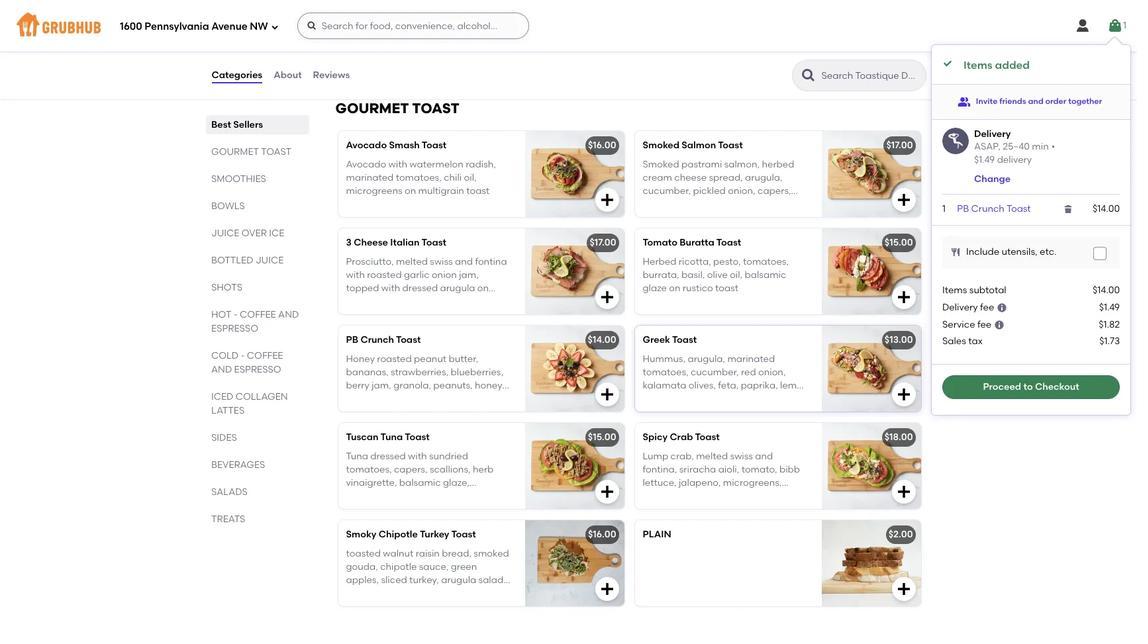 Task type: locate. For each thing, give the bounding box(es) containing it.
pb crunch toast down change button
[[958, 204, 1032, 215]]

coffee inside 'cold - coffee and espresso'
[[247, 351, 283, 362]]

1 vertical spatial -
[[241, 351, 245, 362]]

walnut up chipotle
[[383, 548, 414, 560]]

toasted
[[346, 548, 381, 560], [346, 589, 381, 600]]

espresso for cold
[[234, 365, 281, 376]]

1 vertical spatial arugula,
[[688, 354, 726, 365]]

0 horizontal spatial swiss
[[430, 256, 453, 267]]

delivery
[[998, 155, 1033, 166]]

gourmet toast up avocado smash toast
[[336, 100, 460, 117]]

people icon image
[[958, 95, 971, 108]]

1 horizontal spatial pb
[[958, 204, 970, 215]]

0 vertical spatial rustico
[[683, 283, 714, 294]]

0 horizontal spatial $17.00
[[590, 237, 617, 249]]

0 vertical spatial and
[[1029, 97, 1044, 106]]

1 vertical spatial and
[[455, 256, 473, 267]]

0 vertical spatial arugula,
[[746, 172, 783, 184]]

1 vertical spatial coffee
[[247, 351, 283, 362]]

0 vertical spatial walnut
[[415, 394, 446, 405]]

espresso for hot
[[211, 323, 258, 335]]

and for hot - coffee and espresso
[[278, 309, 299, 321]]

0 vertical spatial crunch
[[972, 204, 1005, 215]]

coffee inside hot - coffee and espresso
[[240, 309, 276, 321]]

toast up smash
[[412, 100, 460, 117]]

tomatoes, for $14.00
[[643, 367, 689, 378]]

arugula, inside 'hummus, arugula, marinated tomatoes, cucumber, red onion, kalamata olives, feta, paprika, lemon wedge on rustico toast'
[[688, 354, 726, 365]]

walnuts,
[[383, 589, 421, 600]]

lemon down lettuce,
[[643, 491, 671, 503]]

0 vertical spatial roasted
[[367, 270, 402, 281]]

with down "green"
[[458, 589, 477, 600]]

- inside 'cold - coffee and espresso'
[[241, 351, 245, 362]]

gourmet up avocado smash toast
[[336, 100, 409, 117]]

0 vertical spatial $14.00
[[1094, 204, 1121, 215]]

microgreens, inside smoked pastrami salmon, herbed cream cheese spread, arugula, cucumber, pickled onion, capers, toasty seasoning, microgreens, lemon wedge on sourdough toast
[[724, 199, 783, 210]]

0 vertical spatial $17.00
[[887, 140, 914, 151]]

1 horizontal spatial walnut
[[415, 394, 446, 405]]

oil, inside avocado with watermelon radish, marinated tomatoes, chili oil, microgreens on multigrain toast
[[464, 172, 477, 184]]

delivery up service
[[943, 302, 979, 313]]

- right hot
[[233, 309, 237, 321]]

cold
[[211, 351, 238, 362]]

toast inside herbed ricotta, pesto, tomatoes, burrata, basil, olive oil, balsamic glaze on rustico toast
[[716, 283, 739, 294]]

onion
[[432, 270, 457, 281]]

0 horizontal spatial marinated
[[346, 172, 394, 184]]

0 horizontal spatial oil,
[[464, 172, 477, 184]]

$1.49 inside delivery asap, 25–40 min • $1.49 delivery
[[975, 155, 996, 166]]

and inside 'cold - coffee and espresso'
[[211, 365, 232, 376]]

sliced
[[381, 575, 407, 587]]

2 vertical spatial and
[[756, 451, 774, 462]]

jam, inside 'prosciutto, melted swiss and fontina with roasted garlic onion jam, topped with dressed arugula on jalapeno cheddar toast'
[[459, 270, 479, 281]]

$1.49
[[975, 155, 996, 166], [1100, 302, 1121, 313]]

juice down ice
[[255, 255, 284, 266]]

on
[[405, 186, 416, 197], [706, 213, 718, 224], [478, 283, 489, 294], [669, 283, 681, 294], [402, 394, 413, 405], [676, 394, 687, 405], [699, 491, 710, 503]]

pickled
[[694, 186, 726, 197]]

onion,
[[728, 186, 756, 197], [759, 367, 786, 378]]

toasted down apples,
[[346, 589, 381, 600]]

tomatoes, for $17.00
[[744, 256, 789, 267]]

1 horizontal spatial $17.00
[[887, 140, 914, 151]]

items up delivery fee
[[943, 285, 968, 296]]

0 vertical spatial -
[[233, 309, 237, 321]]

cucumber, inside 'hummus, arugula, marinated tomatoes, cucumber, red onion, kalamata olives, feta, paprika, lemon wedge on rustico toast'
[[691, 367, 739, 378]]

best
[[211, 119, 231, 131]]

smoked salmon toast
[[643, 140, 743, 151]]

fee down the subtotal
[[981, 302, 995, 313]]

coffee, banana, date, almond milk
[[345, 18, 501, 30]]

0 vertical spatial $1.49
[[975, 155, 996, 166]]

cold - coffee and espresso tab
[[211, 349, 304, 377]]

1 microgreens from the top
[[346, 186, 403, 197]]

rustico down olives, at the right
[[690, 394, 720, 405]]

topped up 'jalapeno'
[[346, 283, 379, 294]]

1 vertical spatial espresso
[[234, 365, 281, 376]]

1 smoked from the top
[[643, 140, 680, 151]]

gourmet toast down sellers in the left top of the page
[[211, 146, 291, 158]]

peanut
[[414, 354, 447, 365]]

1 horizontal spatial oil,
[[730, 270, 743, 281]]

$1.82
[[1100, 320, 1121, 331]]

tomatoes, up the balsamic
[[744, 256, 789, 267]]

0 horizontal spatial and
[[455, 256, 473, 267]]

aioli,
[[719, 465, 740, 476]]

on down "fontina"
[[478, 283, 489, 294]]

0 vertical spatial raisin
[[448, 394, 472, 405]]

- inside hot - coffee and espresso
[[233, 309, 237, 321]]

2 vertical spatial lemon
[[643, 491, 671, 503]]

0 horizontal spatial gourmet
[[211, 146, 259, 158]]

pb crunch toast
[[958, 204, 1032, 215], [346, 335, 421, 346]]

lemon inside smoked pastrami salmon, herbed cream cheese spread, arugula, cucumber, pickled onion, capers, toasty seasoning, microgreens, lemon wedge on sourdough toast
[[643, 213, 671, 224]]

on inside lump crab, melted swiss and fontina, sriracha aioli, tomato, bibb lettuce, jalapeno, microgreens, lemon twish on rustico toast
[[699, 491, 710, 503]]

onion, inside smoked pastrami salmon, herbed cream cheese spread, arugula, cucumber, pickled onion, capers, toasty seasoning, microgreens, lemon wedge on sourdough toast
[[728, 186, 756, 197]]

bowls tab
[[211, 199, 304, 213]]

marinated up the red
[[728, 354, 776, 365]]

$16.00 for toasted walnut raisin bread, smoked gouda, chipotle sauce, green apples, sliced turkey, arugula salad, toasted walnuts, topped with microgreens
[[588, 530, 617, 541]]

1 vertical spatial onion,
[[759, 367, 786, 378]]

dressed
[[403, 283, 438, 294]]

spicy crab toast
[[643, 432, 720, 444]]

$1.49 up the '$1.82'
[[1100, 302, 1121, 313]]

smoked inside smoked pastrami salmon, herbed cream cheese spread, arugula, cucumber, pickled onion, capers, toasty seasoning, microgreens, lemon wedge on sourdough toast
[[643, 159, 680, 170]]

spicy
[[643, 432, 668, 444]]

cucumber, up olives, at the right
[[691, 367, 739, 378]]

1 horizontal spatial topped
[[423, 589, 456, 600]]

2 avocado from the top
[[346, 159, 387, 170]]

0 vertical spatial microgreens
[[346, 186, 403, 197]]

0 horizontal spatial gourmet toast
[[211, 146, 291, 158]]

bananas,
[[346, 367, 389, 378]]

- right cold
[[241, 351, 245, 362]]

2 $16.00 from the top
[[588, 530, 617, 541]]

1600 pennsylvania avenue nw
[[120, 20, 268, 32]]

on down burrata,
[[669, 283, 681, 294]]

blueberries,
[[451, 367, 504, 378]]

raisin
[[448, 394, 472, 405], [416, 548, 440, 560]]

with inside the toasted walnut raisin bread, smoked gouda, chipotle sauce, green apples, sliced turkey, arugula salad, toasted walnuts, topped with microgreens
[[458, 589, 477, 600]]

added
[[996, 59, 1030, 72]]

coffee for hot
[[240, 309, 276, 321]]

1 vertical spatial lemon
[[781, 381, 809, 392]]

melted
[[396, 256, 428, 267], [697, 451, 728, 462]]

1 vertical spatial cucumber,
[[691, 367, 739, 378]]

1 vertical spatial smoked
[[643, 159, 680, 170]]

0 vertical spatial lemon
[[643, 213, 671, 224]]

1 vertical spatial pb crunch toast
[[346, 335, 421, 346]]

and inside button
[[1029, 97, 1044, 106]]

2 vertical spatial rustico
[[713, 491, 743, 503]]

1 horizontal spatial $15.00
[[885, 237, 914, 249]]

toast
[[412, 100, 460, 117], [261, 146, 291, 158]]

pb
[[958, 204, 970, 215], [346, 335, 359, 346]]

1 horizontal spatial swiss
[[731, 451, 753, 462]]

melted inside 'prosciutto, melted swiss and fontina with roasted garlic onion jam, topped with dressed arugula on jalapeno cheddar toast'
[[396, 256, 428, 267]]

melted up sriracha on the bottom right
[[697, 451, 728, 462]]

avocado down avocado smash toast
[[346, 159, 387, 170]]

coffee down shots tab
[[240, 309, 276, 321]]

kalamata
[[643, 381, 687, 392]]

pb up 'include' on the top right
[[958, 204, 970, 215]]

sales
[[943, 336, 967, 347]]

0 vertical spatial jam,
[[459, 270, 479, 281]]

onion, down spread,
[[728, 186, 756, 197]]

with
[[389, 159, 408, 170], [346, 270, 365, 281], [382, 283, 400, 294], [458, 589, 477, 600]]

cucumber, inside smoked pastrami salmon, herbed cream cheese spread, arugula, cucumber, pickled onion, capers, toasty seasoning, microgreens, lemon wedge on sourdough toast
[[643, 186, 691, 197]]

•
[[1052, 141, 1056, 153]]

1 vertical spatial swiss
[[731, 451, 753, 462]]

$13.00
[[885, 335, 914, 346]]

$14.00
[[1094, 204, 1121, 215], [1094, 285, 1121, 296], [588, 335, 617, 346]]

cucumber,
[[643, 186, 691, 197], [691, 367, 739, 378]]

iced collagen lattes tab
[[211, 390, 304, 418]]

smoked pastrami salmon, herbed cream cheese spread, arugula, cucumber, pickled onion, capers, toasty seasoning, microgreens, lemon wedge on sourdough toast
[[643, 159, 795, 224]]

delivery for asap,
[[975, 128, 1012, 140]]

1 vertical spatial arugula
[[441, 575, 477, 587]]

0 vertical spatial $16.00
[[588, 140, 617, 151]]

smoked
[[474, 548, 509, 560]]

1 vertical spatial gourmet toast
[[211, 146, 291, 158]]

prosciutto, melted swiss and fontina with roasted garlic onion jam, topped with dressed arugula on jalapeno cheddar toast
[[346, 256, 507, 308]]

proceed to checkout
[[984, 382, 1080, 393]]

lemon inside 'hummus, arugula, marinated tomatoes, cucumber, red onion, kalamata olives, feta, paprika, lemon wedge on rustico toast'
[[781, 381, 809, 392]]

toasted up gouda,
[[346, 548, 381, 560]]

1 vertical spatial microgreens,
[[724, 478, 782, 489]]

arugula down "green"
[[441, 575, 477, 587]]

pesto,
[[714, 256, 741, 267]]

coffee down the hot - coffee and espresso tab on the left of page
[[247, 351, 283, 362]]

toast up watermelon
[[422, 140, 447, 151]]

1 vertical spatial marinated
[[728, 354, 776, 365]]

1 horizontal spatial crunch
[[972, 204, 1005, 215]]

pastrami
[[682, 159, 723, 170]]

arugula, up capers,
[[746, 172, 783, 184]]

avocado with watermelon radish, marinated tomatoes, chili oil, microgreens on multigrain toast
[[346, 159, 496, 197]]

toast down the dressed
[[429, 297, 452, 308]]

avocado for avocado smash toast
[[346, 140, 387, 151]]

0 vertical spatial fee
[[981, 302, 995, 313]]

subtotal
[[970, 285, 1007, 296]]

1 vertical spatial jam,
[[372, 381, 392, 392]]

onion, up "paprika,"
[[759, 367, 786, 378]]

tomato
[[643, 237, 678, 249]]

-
[[233, 309, 237, 321], [241, 351, 245, 362]]

microgreens down apples,
[[346, 602, 403, 614]]

delivery up asap,
[[975, 128, 1012, 140]]

gourmet toast tab
[[211, 145, 304, 159]]

items for items subtotal
[[943, 285, 968, 296]]

0 horizontal spatial $15.00
[[588, 432, 617, 444]]

$17.00 left delivery icon
[[887, 140, 914, 151]]

2 microgreens from the top
[[346, 602, 403, 614]]

jam, right onion
[[459, 270, 479, 281]]

0 vertical spatial cucumber,
[[643, 186, 691, 197]]

proceed to checkout button
[[943, 376, 1121, 400]]

toast inside 'hummus, arugula, marinated tomatoes, cucumber, red onion, kalamata olives, feta, paprika, lemon wedge on rustico toast'
[[722, 394, 746, 405]]

0 horizontal spatial toast
[[261, 146, 291, 158]]

tomatoes, down watermelon
[[396, 172, 442, 184]]

1 horizontal spatial pb crunch toast
[[958, 204, 1032, 215]]

oil,
[[464, 172, 477, 184], [730, 270, 743, 281]]

topped inside the toasted walnut raisin bread, smoked gouda, chipotle sauce, green apples, sliced turkey, arugula salad, toasted walnuts, topped with microgreens
[[423, 589, 456, 600]]

1 vertical spatial and
[[211, 365, 232, 376]]

apples,
[[346, 575, 379, 587]]

oil, down pesto,
[[730, 270, 743, 281]]

toast down olive
[[716, 283, 739, 294]]

0 horizontal spatial jam,
[[372, 381, 392, 392]]

toast up peanut
[[396, 335, 421, 346]]

0 horizontal spatial $1.49
[[975, 155, 996, 166]]

wedge down kalamata in the right of the page
[[643, 394, 674, 405]]

rustico
[[683, 283, 714, 294], [690, 394, 720, 405], [713, 491, 743, 503]]

strawberries,
[[391, 367, 449, 378]]

avocado for avocado with watermelon radish, marinated tomatoes, chili oil, microgreens on multigrain toast
[[346, 159, 387, 170]]

svg image
[[1108, 18, 1124, 34], [271, 23, 279, 31], [599, 192, 615, 208], [997, 303, 1008, 313], [994, 320, 1005, 331], [896, 387, 912, 403], [599, 485, 615, 501], [896, 485, 912, 501], [896, 582, 912, 598]]

capers,
[[758, 186, 792, 197]]

$17.00 for smoked pastrami salmon, herbed cream cheese spread, arugula, cucumber, pickled onion, capers, toasty seasoning, microgreens, lemon wedge on sourdough toast
[[887, 140, 914, 151]]

oil, for pesto,
[[730, 270, 743, 281]]

0 vertical spatial $15.00
[[885, 237, 914, 249]]

and inside hot - coffee and espresso
[[278, 309, 299, 321]]

smoked
[[643, 140, 680, 151], [643, 159, 680, 170]]

toast down radish,
[[467, 186, 490, 197]]

swiss up onion
[[430, 256, 453, 267]]

tuna
[[381, 432, 403, 444]]

toast up hummus, in the bottom right of the page
[[673, 335, 697, 346]]

include
[[967, 246, 1000, 258]]

swiss up aioli,
[[731, 451, 753, 462]]

delivery fee
[[943, 302, 995, 313]]

0 vertical spatial items
[[964, 59, 993, 72]]

$17.00 left tomato
[[590, 237, 617, 249]]

1 horizontal spatial -
[[241, 351, 245, 362]]

1 avocado from the top
[[346, 140, 387, 151]]

roasted down prosciutto,
[[367, 270, 402, 281]]

1 horizontal spatial jam,
[[459, 270, 479, 281]]

melted inside lump crab, melted swiss and fontina, sriracha aioli, tomato, bibb lettuce, jalapeno, microgreens, lemon twish on rustico toast
[[697, 451, 728, 462]]

pb crunch toast up honey on the bottom of the page
[[346, 335, 421, 346]]

1 horizontal spatial and
[[756, 451, 774, 462]]

tuscan tuna toast image
[[525, 424, 625, 510]]

peanuts,
[[434, 381, 473, 392]]

walnut inside the toasted walnut raisin bread, smoked gouda, chipotle sauce, green apples, sliced turkey, arugula salad, toasted walnuts, topped with microgreens
[[383, 548, 414, 560]]

lemon right "paprika,"
[[781, 381, 809, 392]]

toast inside lump crab, melted swiss and fontina, sriracha aioli, tomato, bibb lettuce, jalapeno, microgreens, lemon twish on rustico toast
[[745, 491, 768, 503]]

sriracha
[[680, 465, 717, 476]]

1 vertical spatial roasted
[[377, 354, 412, 365]]

pb up honey on the bottom of the page
[[346, 335, 359, 346]]

swiss inside lump crab, melted swiss and fontina, sriracha aioli, tomato, bibb lettuce, jalapeno, microgreens, lemon twish on rustico toast
[[731, 451, 753, 462]]

1 vertical spatial $17.00
[[590, 237, 617, 249]]

marinated down avocado smash toast
[[346, 172, 394, 184]]

salad,
[[479, 575, 506, 587]]

and up "tomato,"
[[756, 451, 774, 462]]

jam, up mint
[[372, 381, 392, 392]]

toast down feta,
[[722, 394, 746, 405]]

0 horizontal spatial topped
[[346, 283, 379, 294]]

on down kalamata in the right of the page
[[676, 394, 687, 405]]

toast down honey at the left
[[474, 394, 497, 405]]

1 horizontal spatial toast
[[412, 100, 460, 117]]

roasted up strawberries,
[[377, 354, 412, 365]]

espresso down hot
[[211, 323, 258, 335]]

0 vertical spatial onion,
[[728, 186, 756, 197]]

on inside 'prosciutto, melted swiss and fontina with roasted garlic onion jam, topped with dressed arugula on jalapeno cheddar toast'
[[478, 283, 489, 294]]

raisin down peanuts,
[[448, 394, 472, 405]]

0 horizontal spatial onion,
[[728, 186, 756, 197]]

gourmet toast inside tab
[[211, 146, 291, 158]]

1 vertical spatial oil,
[[730, 270, 743, 281]]

avocado inside avocado with watermelon radish, marinated tomatoes, chili oil, microgreens on multigrain toast
[[346, 159, 387, 170]]

microgreens,
[[724, 199, 783, 210], [724, 478, 782, 489]]

almond
[[446, 18, 481, 30]]

2 smoked from the top
[[643, 159, 680, 170]]

arugula, inside smoked pastrami salmon, herbed cream cheese spread, arugula, cucumber, pickled onion, capers, toasty seasoning, microgreens, lemon wedge on sourdough toast
[[746, 172, 783, 184]]

0 vertical spatial wedge
[[674, 213, 704, 224]]

$1.49 down asap,
[[975, 155, 996, 166]]

bowls
[[211, 201, 245, 212]]

green
[[451, 562, 477, 573]]

crab
[[670, 432, 694, 444]]

lemon down "toasty"
[[643, 213, 671, 224]]

0 vertical spatial swiss
[[430, 256, 453, 267]]

0 vertical spatial coffee
[[240, 309, 276, 321]]

arugula
[[440, 283, 475, 294], [441, 575, 477, 587]]

gourmet down best sellers
[[211, 146, 259, 158]]

avocado left smash
[[346, 140, 387, 151]]

and up onion
[[455, 256, 473, 267]]

shots tab
[[211, 281, 304, 295]]

toast down capers,
[[771, 213, 794, 224]]

tomatoes, inside 'hummus, arugula, marinated tomatoes, cucumber, red onion, kalamata olives, feta, paprika, lemon wedge on rustico toast'
[[643, 367, 689, 378]]

on inside smoked pastrami salmon, herbed cream cheese spread, arugula, cucumber, pickled onion, capers, toasty seasoning, microgreens, lemon wedge on sourdough toast
[[706, 213, 718, 224]]

1
[[1124, 20, 1127, 31], [943, 204, 946, 215]]

1 $16.00 from the top
[[588, 140, 617, 151]]

2 horizontal spatial tomatoes,
[[744, 256, 789, 267]]

marinated inside 'hummus, arugula, marinated tomatoes, cucumber, red onion, kalamata olives, feta, paprika, lemon wedge on rustico toast'
[[728, 354, 776, 365]]

toast inside honey roasted peanut butter, bananas, strawberries, blueberries, berry jam, granola, peanuts, honey drizzle, mint on walnut raisin toast
[[474, 394, 497, 405]]

0 horizontal spatial pb
[[346, 335, 359, 346]]

1 vertical spatial rustico
[[690, 394, 720, 405]]

$15.00
[[885, 237, 914, 249], [588, 432, 617, 444]]

1 vertical spatial tomatoes,
[[744, 256, 789, 267]]

on left multigrain
[[405, 186, 416, 197]]

walnut down granola, in the left of the page
[[415, 394, 446, 405]]

avocado
[[346, 140, 387, 151], [346, 159, 387, 170]]

1 vertical spatial juice
[[255, 255, 284, 266]]

pb crunch toast inside items added tooltip
[[958, 204, 1032, 215]]

tomatoes, inside herbed ricotta, pesto, tomatoes, burrata, basil, olive oil, balsamic glaze on rustico toast
[[744, 256, 789, 267]]

cheese
[[675, 172, 707, 184]]

toast down "tomato,"
[[745, 491, 768, 503]]

on down jalapeno, on the right bottom
[[699, 491, 710, 503]]

tomato,
[[742, 465, 778, 476]]

toast down best sellers tab
[[261, 146, 291, 158]]

arugula, up olives, at the right
[[688, 354, 726, 365]]

toast inside 'prosciutto, melted swiss and fontina with roasted garlic onion jam, topped with dressed arugula on jalapeno cheddar toast'
[[429, 297, 452, 308]]

$17.00 for prosciutto, melted swiss and fontina with roasted garlic onion jam, topped with dressed arugula on jalapeno cheddar toast
[[590, 237, 617, 249]]

invite friends and order together
[[977, 97, 1103, 106]]

toast inside smoked pastrami salmon, herbed cream cheese spread, arugula, cucumber, pickled onion, capers, toasty seasoning, microgreens, lemon wedge on sourdough toast
[[771, 213, 794, 224]]

paprika,
[[741, 381, 779, 392]]

1 vertical spatial $15.00
[[588, 432, 617, 444]]

1 vertical spatial gourmet
[[211, 146, 259, 158]]

raisin up sauce,
[[416, 548, 440, 560]]

svg image
[[1076, 18, 1091, 34], [307, 21, 317, 31], [601, 49, 617, 65], [943, 58, 954, 69], [896, 192, 912, 208], [1064, 204, 1074, 215], [951, 247, 962, 258], [1097, 250, 1105, 258], [599, 290, 615, 306], [896, 290, 912, 306], [599, 387, 615, 403], [599, 582, 615, 598]]

cucumber, down cream
[[643, 186, 691, 197]]

plain image
[[822, 521, 922, 607]]

juice down bowls
[[211, 228, 239, 239]]

0 vertical spatial toasted
[[346, 548, 381, 560]]

1 horizontal spatial marinated
[[728, 354, 776, 365]]

1 vertical spatial wedge
[[643, 394, 674, 405]]

1 vertical spatial walnut
[[383, 548, 414, 560]]

onion, inside 'hummus, arugula, marinated tomatoes, cucumber, red onion, kalamata olives, feta, paprika, lemon wedge on rustico toast'
[[759, 367, 786, 378]]

crunch inside items added tooltip
[[972, 204, 1005, 215]]

greek
[[643, 335, 671, 346]]

and down shots tab
[[278, 309, 299, 321]]

1 vertical spatial toasted
[[346, 589, 381, 600]]

Search Toastique Dupont Circle search field
[[821, 70, 922, 82]]

italian
[[391, 237, 420, 249]]

1 horizontal spatial 1
[[1124, 20, 1127, 31]]

topped down turkey, on the bottom left
[[423, 589, 456, 600]]

items added tooltip
[[932, 37, 1131, 415]]

espresso inside hot - coffee and espresso
[[211, 323, 258, 335]]

crunch down change button
[[972, 204, 1005, 215]]

1 vertical spatial microgreens
[[346, 602, 403, 614]]

wedge down seasoning, at the right of page
[[674, 213, 704, 224]]

espresso inside 'cold - coffee and espresso'
[[234, 365, 281, 376]]

crunch up honey on the bottom of the page
[[361, 335, 394, 346]]

0 horizontal spatial tomatoes,
[[396, 172, 442, 184]]

1 horizontal spatial $1.49
[[1100, 302, 1121, 313]]

arugula down onion
[[440, 283, 475, 294]]

and down cold
[[211, 365, 232, 376]]

0 vertical spatial 1
[[1124, 20, 1127, 31]]

0 vertical spatial topped
[[346, 283, 379, 294]]

delivery inside delivery asap, 25–40 min • $1.49 delivery
[[975, 128, 1012, 140]]

with down avocado smash toast
[[389, 159, 408, 170]]

0 horizontal spatial arugula,
[[688, 354, 726, 365]]

main navigation navigation
[[0, 0, 1138, 52]]

search icon image
[[801, 68, 817, 84]]

microgreens down avocado smash toast
[[346, 186, 403, 197]]

pb crunch toast image
[[525, 326, 625, 412]]

0 vertical spatial pb
[[958, 204, 970, 215]]

oil, inside herbed ricotta, pesto, tomatoes, burrata, basil, olive oil, balsamic glaze on rustico toast
[[730, 270, 743, 281]]

1 vertical spatial fee
[[978, 320, 992, 331]]

toast
[[422, 140, 447, 151], [719, 140, 743, 151], [1007, 204, 1032, 215], [422, 237, 447, 249], [717, 237, 742, 249], [396, 335, 421, 346], [673, 335, 697, 346], [405, 432, 430, 444], [696, 432, 720, 444], [452, 530, 476, 541]]

toast down change button
[[1007, 204, 1032, 215]]

items left added
[[964, 59, 993, 72]]

0 vertical spatial tomatoes,
[[396, 172, 442, 184]]

melted up garlic
[[396, 256, 428, 267]]

oil, down radish,
[[464, 172, 477, 184]]

on down seasoning, at the right of page
[[706, 213, 718, 224]]

tomatoes, up kalamata in the right of the page
[[643, 367, 689, 378]]

juice over ice tab
[[211, 227, 304, 241]]

fee
[[981, 302, 995, 313], [978, 320, 992, 331]]

1 vertical spatial toast
[[261, 146, 291, 158]]

salads
[[211, 487, 247, 498]]

microgreens, up sourdough
[[724, 199, 783, 210]]

turkey
[[420, 530, 450, 541]]



Task type: describe. For each thing, give the bounding box(es) containing it.
swiss inside 'prosciutto, melted swiss and fontina with roasted garlic onion jam, topped with dressed arugula on jalapeno cheddar toast'
[[430, 256, 453, 267]]

toast right crab
[[696, 432, 720, 444]]

sales tax
[[943, 336, 983, 347]]

ice
[[269, 228, 284, 239]]

fee for delivery fee
[[981, 302, 995, 313]]

rustico inside herbed ricotta, pesto, tomatoes, burrata, basil, olive oil, balsamic glaze on rustico toast
[[683, 283, 714, 294]]

1 inside button
[[1124, 20, 1127, 31]]

feta,
[[719, 381, 739, 392]]

milk
[[483, 18, 501, 30]]

on inside herbed ricotta, pesto, tomatoes, burrata, basil, olive oil, balsamic glaze on rustico toast
[[669, 283, 681, 294]]

best sellers tab
[[211, 118, 304, 132]]

and inside lump crab, melted swiss and fontina, sriracha aioli, tomato, bibb lettuce, jalapeno, microgreens, lemon twish on rustico toast
[[756, 451, 774, 462]]

beverages
[[211, 460, 265, 471]]

smash
[[389, 140, 420, 151]]

prosciutto,
[[346, 256, 394, 267]]

lump crab, melted swiss and fontina, sriracha aioli, tomato, bibb lettuce, jalapeno, microgreens, lemon twish on rustico toast
[[643, 451, 801, 503]]

chipotle
[[379, 530, 418, 541]]

herbed
[[643, 256, 677, 267]]

0 vertical spatial gourmet
[[336, 100, 409, 117]]

treats tab
[[211, 513, 304, 527]]

smoky chipotle turkey toast
[[346, 530, 476, 541]]

microgreens inside the toasted walnut raisin bread, smoked gouda, chipotle sauce, green apples, sliced turkey, arugula salad, toasted walnuts, topped with microgreens
[[346, 602, 403, 614]]

marinated inside avocado with watermelon radish, marinated tomatoes, chili oil, microgreens on multigrain toast
[[346, 172, 394, 184]]

oil, for watermelon
[[464, 172, 477, 184]]

best sellers
[[211, 119, 263, 131]]

invite
[[977, 97, 998, 106]]

ricotta,
[[679, 256, 712, 267]]

delivery for fee
[[943, 302, 979, 313]]

tomato buratta toast image
[[822, 229, 922, 315]]

$15.00 for tomato buratta toast
[[885, 237, 914, 249]]

toast up pesto,
[[717, 237, 742, 249]]

arugula inside the toasted walnut raisin bread, smoked gouda, chipotle sauce, green apples, sliced turkey, arugula salad, toasted walnuts, topped with microgreens
[[441, 575, 477, 587]]

lattes
[[211, 406, 244, 417]]

toasty
[[643, 199, 671, 210]]

tomatoes, inside avocado with watermelon radish, marinated tomatoes, chili oil, microgreens on multigrain toast
[[396, 172, 442, 184]]

on inside avocado with watermelon radish, marinated tomatoes, chili oil, microgreens on multigrain toast
[[405, 186, 416, 197]]

sellers
[[233, 119, 263, 131]]

salmon
[[682, 140, 717, 151]]

toasted walnut raisin bread, smoked gouda, chipotle sauce, green apples, sliced turkey, arugula salad, toasted walnuts, topped with microgreens
[[346, 548, 509, 614]]

2 toasted from the top
[[346, 589, 381, 600]]

lemon inside lump crab, melted swiss and fontina, sriracha aioli, tomato, bibb lettuce, jalapeno, microgreens, lemon twish on rustico toast
[[643, 491, 671, 503]]

pb inside items added tooltip
[[958, 204, 970, 215]]

1 toasted from the top
[[346, 548, 381, 560]]

2 vertical spatial $14.00
[[588, 335, 617, 346]]

nw
[[250, 20, 268, 32]]

jalapeno,
[[679, 478, 721, 489]]

bibb
[[780, 465, 801, 476]]

toast right italian
[[422, 237, 447, 249]]

chipotle
[[381, 562, 417, 573]]

jam, inside honey roasted peanut butter, bananas, strawberries, blueberries, berry jam, granola, peanuts, honey drizzle, mint on walnut raisin toast
[[372, 381, 392, 392]]

fee for service fee
[[978, 320, 992, 331]]

banana,
[[380, 18, 418, 30]]

chili
[[444, 172, 462, 184]]

microgreens, inside lump crab, melted swiss and fontina, sriracha aioli, tomato, bibb lettuce, jalapeno, microgreens, lemon twish on rustico toast
[[724, 478, 782, 489]]

- for cold
[[241, 351, 245, 362]]

microgreens inside avocado with watermelon radish, marinated tomatoes, chili oil, microgreens on multigrain toast
[[346, 186, 403, 197]]

walnut inside honey roasted peanut butter, bananas, strawberries, blueberries, berry jam, granola, peanuts, honey drizzle, mint on walnut raisin toast
[[415, 394, 446, 405]]

large iced brew smoothie image
[[527, 0, 626, 74]]

3 cheese italian toast image
[[525, 229, 625, 315]]

herbed
[[762, 159, 795, 170]]

0 vertical spatial toast
[[412, 100, 460, 117]]

hot - coffee and espresso tab
[[211, 308, 304, 336]]

berry
[[346, 381, 370, 392]]

service fee
[[943, 320, 992, 331]]

coffee for cold
[[247, 351, 283, 362]]

0 vertical spatial gourmet toast
[[336, 100, 460, 117]]

1 vertical spatial $14.00
[[1094, 285, 1121, 296]]

turkey,
[[410, 575, 439, 587]]

fontina,
[[643, 465, 678, 476]]

gourmet inside gourmet toast tab
[[211, 146, 259, 158]]

delivery asap, 25–40 min • $1.49 delivery
[[975, 128, 1056, 166]]

categories
[[212, 69, 263, 81]]

svg image inside 1 button
[[1108, 18, 1124, 34]]

smoothies
[[211, 174, 266, 185]]

roasted inside honey roasted peanut butter, bananas, strawberries, blueberries, berry jam, granola, peanuts, honey drizzle, mint on walnut raisin toast
[[377, 354, 412, 365]]

toast up bread,
[[452, 530, 476, 541]]

with up cheddar
[[382, 283, 400, 294]]

mint
[[379, 394, 399, 405]]

topped inside 'prosciutto, melted swiss and fontina with roasted garlic onion jam, topped with dressed arugula on jalapeno cheddar toast'
[[346, 283, 379, 294]]

glaze
[[643, 283, 667, 294]]

with inside avocado with watermelon radish, marinated tomatoes, chili oil, microgreens on multigrain toast
[[389, 159, 408, 170]]

and inside 'prosciutto, melted swiss and fontina with roasted garlic onion jam, topped with dressed arugula on jalapeno cheddar toast'
[[455, 256, 473, 267]]

change
[[975, 174, 1011, 185]]

3 cheese italian toast
[[346, 237, 447, 249]]

sourdough
[[720, 213, 768, 224]]

toast inside items added tooltip
[[1007, 204, 1032, 215]]

hummus, arugula, marinated tomatoes, cucumber, red onion, kalamata olives, feta, paprika, lemon wedge on rustico toast
[[643, 354, 809, 405]]

0 horizontal spatial crunch
[[361, 335, 394, 346]]

spicy crab toast image
[[822, 424, 922, 510]]

iced
[[211, 392, 233, 403]]

utensils,
[[1002, 246, 1038, 258]]

iced collagen lattes
[[211, 392, 288, 417]]

toast inside tab
[[261, 146, 291, 158]]

service
[[943, 320, 976, 331]]

spread,
[[709, 172, 743, 184]]

radish,
[[466, 159, 496, 170]]

raisin inside the toasted walnut raisin bread, smoked gouda, chipotle sauce, green apples, sliced turkey, arugula salad, toasted walnuts, topped with microgreens
[[416, 548, 440, 560]]

friends
[[1000, 97, 1027, 106]]

shots
[[211, 282, 242, 294]]

wedge inside smoked pastrami salmon, herbed cream cheese spread, arugula, cucumber, pickled onion, capers, toasty seasoning, microgreens, lemon wedge on sourdough toast
[[674, 213, 704, 224]]

tax
[[969, 336, 983, 347]]

$1.73
[[1100, 336, 1121, 347]]

rustico inside lump crab, melted swiss and fontina, sriracha aioli, tomato, bibb lettuce, jalapeno, microgreens, lemon twish on rustico toast
[[713, 491, 743, 503]]

smoky
[[346, 530, 377, 541]]

smoked for smoked pastrami salmon, herbed cream cheese spread, arugula, cucumber, pickled onion, capers, toasty seasoning, microgreens, lemon wedge on sourdough toast
[[643, 159, 680, 170]]

proceed
[[984, 382, 1022, 393]]

smoky chipotle turkey toast image
[[525, 521, 625, 607]]

reviews button
[[313, 52, 351, 99]]

1600
[[120, 20, 142, 32]]

delivery icon image
[[943, 128, 970, 154]]

olives,
[[689, 381, 716, 392]]

3
[[346, 237, 352, 249]]

olive
[[708, 270, 728, 281]]

toast up the salmon,
[[719, 140, 743, 151]]

wedge inside 'hummus, arugula, marinated tomatoes, cucumber, red onion, kalamata olives, feta, paprika, lemon wedge on rustico toast'
[[643, 394, 674, 405]]

pennsylvania
[[145, 20, 209, 32]]

collagen
[[235, 392, 288, 403]]

multigrain
[[419, 186, 464, 197]]

and for cold - coffee and espresso
[[211, 365, 232, 376]]

with down prosciutto,
[[346, 270, 365, 281]]

0 horizontal spatial pb crunch toast
[[346, 335, 421, 346]]

smoothies tab
[[211, 172, 304, 186]]

items for items added
[[964, 59, 993, 72]]

tuscan
[[346, 432, 379, 444]]

greek toast image
[[822, 326, 922, 412]]

sides tab
[[211, 431, 304, 445]]

hummus,
[[643, 354, 686, 365]]

smoked for smoked salmon toast
[[643, 140, 680, 151]]

crab,
[[671, 451, 694, 462]]

honey roasted peanut butter, bananas, strawberries, blueberries, berry jam, granola, peanuts, honey drizzle, mint on walnut raisin toast
[[346, 354, 504, 405]]

coffee, banana, date, almond milk button
[[337, 0, 626, 74]]

lump
[[643, 451, 669, 462]]

cheese
[[354, 237, 388, 249]]

asap,
[[975, 141, 1001, 153]]

on inside 'hummus, arugula, marinated tomatoes, cucumber, red onion, kalamata olives, feta, paprika, lemon wedge on rustico toast'
[[676, 394, 687, 405]]

cold - coffee and espresso
[[211, 351, 283, 376]]

smoked salmon toast image
[[822, 131, 922, 218]]

Search for food, convenience, alcohol... search field
[[297, 13, 529, 39]]

toast right tuna
[[405, 432, 430, 444]]

arugula inside 'prosciutto, melted swiss and fontina with roasted garlic onion jam, topped with dressed arugula on jalapeno cheddar toast'
[[440, 283, 475, 294]]

items added
[[964, 59, 1030, 72]]

1 horizontal spatial juice
[[255, 255, 284, 266]]

bottled juice tab
[[211, 254, 304, 268]]

$15.00 for tuscan tuna toast
[[588, 432, 617, 444]]

pb crunch toast link
[[958, 204, 1032, 215]]

1 vertical spatial pb
[[346, 335, 359, 346]]

roasted inside 'prosciutto, melted swiss and fontina with roasted garlic onion jam, topped with dressed arugula on jalapeno cheddar toast'
[[367, 270, 402, 281]]

- for hot
[[233, 309, 237, 321]]

1 inside items added tooltip
[[943, 204, 946, 215]]

beverages tab
[[211, 459, 304, 473]]

0 vertical spatial juice
[[211, 228, 239, 239]]

salads tab
[[211, 486, 304, 500]]

salmon,
[[725, 159, 760, 170]]

toast inside avocado with watermelon radish, marinated tomatoes, chili oil, microgreens on multigrain toast
[[467, 186, 490, 197]]

plain
[[643, 530, 672, 541]]

about button
[[273, 52, 303, 99]]

$18.00
[[885, 432, 914, 444]]

red
[[742, 367, 757, 378]]

on inside honey roasted peanut butter, bananas, strawberries, blueberries, berry jam, granola, peanuts, honey drizzle, mint on walnut raisin toast
[[402, 394, 413, 405]]

avocado smash toast image
[[525, 131, 625, 218]]

juice over ice
[[211, 228, 284, 239]]

$16.00 for avocado with watermelon radish, marinated tomatoes, chili oil, microgreens on multigrain toast
[[588, 140, 617, 151]]

etc.
[[1040, 246, 1057, 258]]

raisin inside honey roasted peanut butter, bananas, strawberries, blueberries, berry jam, granola, peanuts, honey drizzle, mint on walnut raisin toast
[[448, 394, 472, 405]]

rustico inside 'hummus, arugula, marinated tomatoes, cucumber, red onion, kalamata olives, feta, paprika, lemon wedge on rustico toast'
[[690, 394, 720, 405]]



Task type: vqa. For each thing, say whether or not it's contained in the screenshot.
bottom the cucumber,
yes



